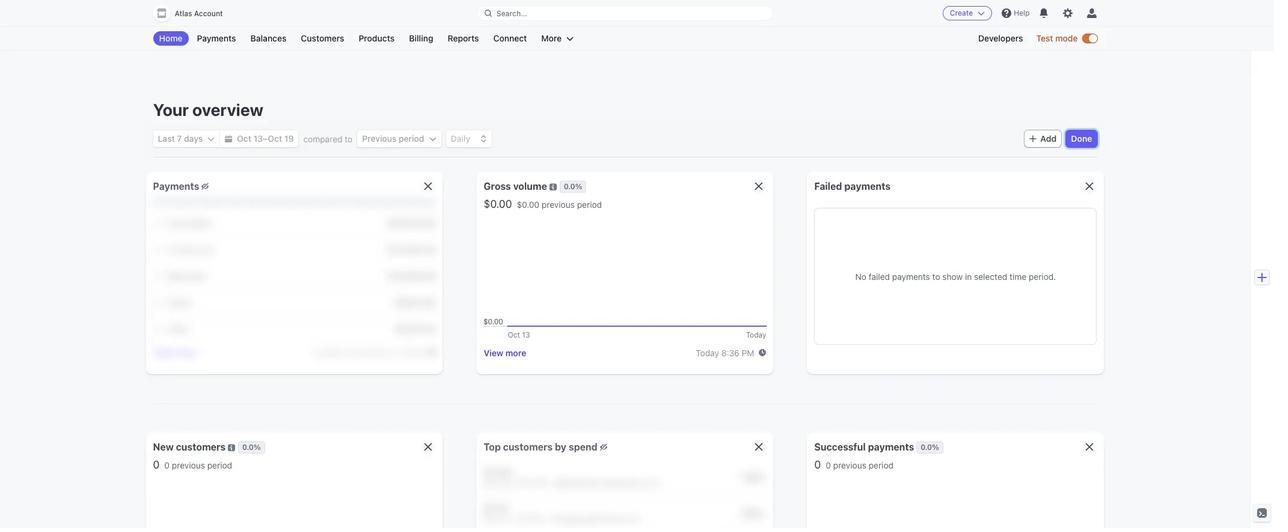 Task type: vqa. For each thing, say whether or not it's contained in the screenshot.
SELF- in the left of the page
no



Task type: locate. For each thing, give the bounding box(es) containing it.
svg image down overview
[[225, 135, 232, 143]]

1 svg image from the left
[[208, 135, 215, 143]]

$0.00 down volume
[[517, 200, 540, 210]]

products
[[359, 33, 395, 43]]

payments
[[845, 181, 891, 192], [893, 272, 931, 282], [869, 442, 915, 453]]

gross volume
[[484, 181, 547, 192]]

done
[[1072, 134, 1093, 144]]

to
[[345, 134, 353, 144], [933, 272, 941, 282]]

period inside 0 0 previous period
[[207, 461, 232, 471]]

customers for new
[[176, 442, 226, 453]]

1 horizontal spatial oct
[[268, 134, 282, 144]]

billing
[[409, 33, 433, 43]]

payments
[[197, 33, 236, 43], [153, 181, 199, 192]]

1 $5000.00 from the top
[[395, 298, 436, 308]]

previous for 0
[[172, 461, 205, 471]]

gross
[[484, 181, 511, 192]]

to right compared
[[345, 134, 353, 144]]

1 horizontal spatial svg image
[[225, 135, 232, 143]]

0 horizontal spatial customers
[[176, 442, 226, 453]]

time period.
[[1010, 272, 1057, 282]]

more
[[542, 33, 562, 43]]

previous down volume
[[542, 200, 575, 210]]

to left the show
[[933, 272, 941, 282]]

0 horizontal spatial svg image
[[208, 135, 215, 143]]

notifications image
[[1040, 8, 1050, 18]]

0
[[153, 459, 160, 472], [815, 459, 821, 472], [164, 461, 170, 471], [826, 461, 831, 471]]

payments down account
[[197, 33, 236, 43]]

oct
[[237, 134, 251, 144], [268, 134, 282, 144]]

oct left 19
[[268, 134, 282, 144]]

spend
[[569, 442, 598, 453]]

top
[[484, 442, 501, 453]]

0 0 previous period
[[153, 459, 232, 472]]

payouts
[[799, 14, 831, 24]]

customers link
[[295, 31, 350, 46]]

0 horizontal spatial oct
[[237, 134, 251, 144]]

0 horizontal spatial $0.00
[[484, 198, 512, 211]]

0 vertical spatial $5000.00
[[395, 298, 436, 308]]

home link
[[153, 31, 189, 46]]

svg image right days
[[208, 135, 215, 143]]

0 vertical spatial to
[[345, 134, 353, 144]]

0 horizontal spatial to
[[345, 134, 353, 144]]

$0.00 down gross
[[484, 198, 512, 211]]

$22,000.00
[[387, 245, 436, 255]]

selected
[[975, 272, 1008, 282]]

previous
[[362, 134, 397, 144]]

1 horizontal spatial customers
[[503, 442, 553, 453]]

0 horizontal spatial view
[[153, 347, 173, 358]]

oct left 13
[[237, 134, 251, 144]]

payments down 7
[[153, 181, 199, 192]]

view more link
[[153, 347, 196, 358], [484, 348, 527, 358]]

1 horizontal spatial more
[[506, 348, 527, 358]]

view
[[153, 347, 173, 358], [484, 348, 504, 358]]

1 horizontal spatial previous
[[542, 200, 575, 210]]

Search… search field
[[478, 6, 773, 21]]

payments inside successful payments 0 0 previous period
[[869, 442, 915, 453]]

failed
[[869, 272, 890, 282]]

2 vertical spatial payments
[[869, 442, 915, 453]]

toolbar
[[1025, 131, 1098, 147]]

0 horizontal spatial view more
[[153, 347, 196, 358]]

customers inside "button"
[[503, 442, 553, 453]]

1 vertical spatial payments
[[153, 181, 199, 192]]

help button
[[998, 4, 1035, 23]]

0 horizontal spatial previous
[[172, 461, 205, 471]]

period inside $0.00 $0.00 previous period
[[577, 200, 602, 210]]

0 inside 0 0 previous period
[[164, 461, 170, 471]]

show
[[943, 272, 963, 282]]

atlas account
[[175, 9, 223, 18]]

developers link
[[973, 31, 1030, 46]]

more
[[175, 347, 196, 358], [506, 348, 527, 358]]

0 vertical spatial payments
[[845, 181, 891, 192]]

help
[[1015, 8, 1030, 17]]

svg image
[[208, 135, 215, 143], [225, 135, 232, 143]]

customers up 0 0 previous period
[[176, 442, 226, 453]]

13
[[254, 134, 263, 144]]

payments right successful
[[869, 442, 915, 453]]

1 horizontal spatial $0.00
[[517, 200, 540, 210]]

1 vertical spatial to
[[933, 272, 941, 282]]

1 customers from the left
[[176, 442, 226, 453]]

last
[[158, 134, 175, 144]]

failed
[[815, 181, 843, 192]]

view more
[[153, 347, 196, 358], [484, 348, 527, 358]]

atlas account button
[[153, 5, 235, 22]]

view more for the left view more link
[[153, 347, 196, 358]]

previous down successful
[[834, 461, 867, 471]]

create
[[950, 8, 974, 17]]

payments right failed on the right bottom of the page
[[893, 272, 931, 282]]

previous
[[542, 200, 575, 210], [172, 461, 205, 471], [834, 461, 867, 471]]

customers left by
[[503, 442, 553, 453]]

payments for failed payments
[[845, 181, 891, 192]]

previous inside $0.00 $0.00 previous period
[[542, 200, 575, 210]]

figure
[[153, 0, 775, 25], [153, 0, 775, 25]]

add
[[1041, 134, 1057, 144]]

previous down 'new customers'
[[172, 461, 205, 471]]

previous inside 0 0 previous period
[[172, 461, 205, 471]]

view more for view more link to the right
[[484, 348, 527, 358]]

top customers by spend
[[484, 442, 598, 453]]

payments right failed
[[845, 181, 891, 192]]

period
[[399, 134, 424, 144], [577, 200, 602, 210], [207, 461, 232, 471], [869, 461, 894, 471]]

previous period button
[[358, 131, 441, 147]]

customers
[[176, 442, 226, 453], [503, 442, 553, 453]]

$0.00
[[484, 198, 512, 211], [517, 200, 540, 210]]

atlas
[[175, 9, 192, 18]]

$5000.00
[[395, 298, 436, 308], [395, 324, 436, 334]]

add button
[[1025, 131, 1062, 147]]

1 vertical spatial $5000.00
[[395, 324, 436, 334]]

2 horizontal spatial previous
[[834, 461, 867, 471]]

1 horizontal spatial view more
[[484, 348, 527, 358]]

billing link
[[403, 31, 440, 46]]

2 customers from the left
[[503, 442, 553, 453]]

$0.00 $0.00 previous period
[[484, 198, 602, 211]]



Task type: describe. For each thing, give the bounding box(es) containing it.
payments link
[[191, 31, 242, 46]]

new
[[153, 442, 174, 453]]

days
[[184, 134, 203, 144]]

new customers
[[153, 442, 226, 453]]

failed payments
[[815, 181, 891, 192]]

reports link
[[442, 31, 485, 46]]

balances link
[[245, 31, 293, 46]]

volume
[[514, 181, 547, 192]]

Search… text field
[[478, 6, 773, 21]]

svg image inside last 7 days popup button
[[208, 135, 215, 143]]

top customers by spend button
[[477, 433, 774, 529]]

toolbar containing add
[[1025, 131, 1098, 147]]

by
[[555, 442, 567, 453]]

search…
[[497, 9, 527, 18]]

no failed payments to show in selected time period.
[[856, 272, 1057, 282]]

your
[[153, 100, 189, 120]]

in
[[966, 272, 972, 282]]

2 oct from the left
[[268, 134, 282, 144]]

1 horizontal spatial view more link
[[484, 348, 527, 358]]

0 horizontal spatial view more link
[[153, 347, 196, 358]]

customers for top
[[503, 442, 553, 453]]

7
[[177, 134, 182, 144]]

create button
[[943, 6, 993, 20]]

2 svg image from the left
[[225, 135, 232, 143]]

account
[[194, 9, 223, 18]]

connect link
[[488, 31, 533, 46]]

1 vertical spatial payments
[[893, 272, 931, 282]]

0 horizontal spatial more
[[175, 347, 196, 358]]

connect
[[494, 33, 527, 43]]

previous period
[[362, 134, 424, 144]]

previous for $0.00
[[542, 200, 575, 210]]

payments grid
[[153, 211, 436, 343]]

1 oct from the left
[[237, 134, 251, 144]]

compared
[[303, 134, 343, 144]]

–
[[263, 134, 268, 144]]

payments for successful payments 0 0 previous period
[[869, 442, 915, 453]]

more button
[[536, 31, 580, 46]]

customers
[[301, 33, 344, 43]]

$0.00 inside $0.00 $0.00 previous period
[[517, 200, 540, 210]]

developers
[[979, 33, 1024, 43]]

test mode
[[1037, 33, 1078, 43]]

reports
[[448, 33, 479, 43]]

successful payments 0 0 previous period
[[815, 442, 915, 472]]

test
[[1037, 33, 1054, 43]]

$25,000.00
[[387, 218, 436, 228]]

$15,000.00
[[387, 271, 436, 281]]

overview
[[192, 100, 264, 120]]

19
[[284, 134, 294, 144]]

last 7 days button
[[153, 131, 220, 147]]

previous inside successful payments 0 0 previous period
[[834, 461, 867, 471]]

period inside popup button
[[399, 134, 424, 144]]

compared to
[[303, 134, 353, 144]]

successful
[[815, 442, 866, 453]]

1 horizontal spatial to
[[933, 272, 941, 282]]

top customers by spend grid
[[484, 460, 767, 529]]

your overview
[[153, 100, 264, 120]]

done button
[[1067, 131, 1098, 147]]

products link
[[353, 31, 401, 46]]

0 vertical spatial payments
[[197, 33, 236, 43]]

no
[[856, 272, 867, 282]]

last 7 days
[[158, 134, 203, 144]]

1 horizontal spatial view
[[484, 348, 504, 358]]

balances
[[251, 33, 287, 43]]

2 $5000.00 from the top
[[395, 324, 436, 334]]

oct 13 – oct 19
[[237, 134, 294, 144]]

home
[[159, 33, 183, 43]]

period inside successful payments 0 0 previous period
[[869, 461, 894, 471]]

svg image
[[429, 135, 437, 143]]

mode
[[1056, 33, 1078, 43]]



